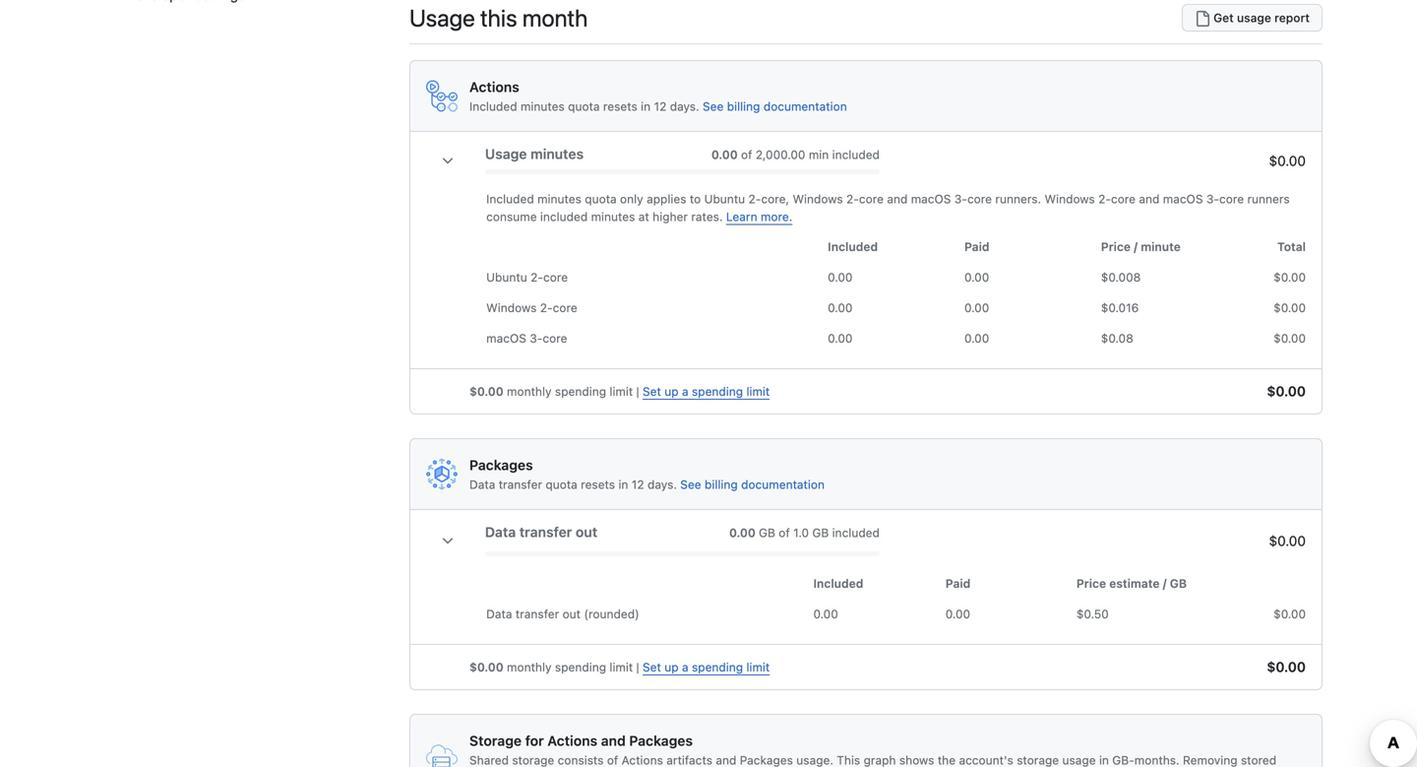 Task type: locate. For each thing, give the bounding box(es) containing it.
1 monthly from the top
[[507, 384, 552, 398]]

2 $0.00 monthly spending limit | set up a spending limit from the top
[[470, 660, 770, 674]]

windows up the macos 3-core
[[487, 301, 537, 315]]

rates.
[[692, 210, 723, 224]]

macos 3-core
[[487, 331, 568, 345]]

windows right runners.
[[1045, 192, 1096, 206]]

0 vertical spatial see
[[703, 99, 724, 113]]

1 vertical spatial ubuntu
[[487, 270, 528, 284]]

resets
[[603, 99, 638, 113], [581, 478, 615, 491]]

documentation inside 'actions included minutes quota resets in 12 days. see billing documentation'
[[764, 99, 847, 113]]

0 vertical spatial actions
[[470, 79, 520, 95]]

1 horizontal spatial 3-
[[955, 192, 968, 206]]

0 vertical spatial set
[[643, 384, 662, 398]]

paid for data transfer quota resets in 12 days.
[[946, 576, 971, 590]]

1 vertical spatial set
[[643, 660, 662, 674]]

1 horizontal spatial 12
[[654, 99, 667, 113]]

1 vertical spatial in
[[619, 478, 629, 491]]

see
[[703, 99, 724, 113], [681, 478, 702, 491]]

ubuntu up windows 2-core on the left of the page
[[487, 270, 528, 284]]

(rounded)
[[584, 607, 640, 621]]

included inside included minutes quota only applies to ubuntu 2-core, windows 2-core and macos 3-core runners.             windows 2-core and macos 3-core runners consume included minutes at higher rates.
[[487, 192, 534, 206]]

documentation
[[764, 99, 847, 113], [741, 478, 825, 491]]

ubuntu inside included minutes quota only applies to ubuntu 2-core, windows 2-core and macos 3-core runners.             windows 2-core and macos 3-core runners consume included minutes at higher rates.
[[705, 192, 746, 206]]

1 horizontal spatial actions
[[548, 733, 598, 749]]

runners.
[[996, 192, 1042, 206]]

data
[[470, 478, 496, 491], [485, 524, 516, 540], [487, 607, 512, 621]]

core left runners.
[[968, 192, 993, 206]]

3- left runners.
[[955, 192, 968, 206]]

gb left 1.0
[[759, 526, 776, 540]]

see billing documentation link up 1.0
[[681, 478, 825, 491]]

of left "2,000.00" on the right top of the page
[[741, 148, 753, 161]]

0 horizontal spatial packages
[[470, 457, 533, 473]]

$0.008
[[1102, 270, 1141, 284]]

resets for data transfer out
[[581, 478, 615, 491]]

days.
[[670, 99, 700, 113], [648, 478, 677, 491]]

see inside packages data transfer quota resets in 12 days. see billing documentation
[[681, 478, 702, 491]]

1 a from the top
[[682, 384, 689, 398]]

see billing documentation link for data transfer out
[[681, 478, 825, 491]]

3-
[[955, 192, 968, 206], [1207, 192, 1220, 206], [530, 331, 543, 345]]

0 horizontal spatial 12
[[632, 478, 645, 491]]

paid
[[965, 240, 990, 254], [946, 576, 971, 590]]

1 horizontal spatial of
[[779, 526, 790, 540]]

1.0
[[794, 526, 809, 540]]

set up a spending limit link for data transfer out
[[643, 660, 770, 674]]

0 vertical spatial days.
[[670, 99, 700, 113]]

1 horizontal spatial see
[[703, 99, 724, 113]]

actions
[[470, 79, 520, 95], [548, 733, 598, 749]]

0 vertical spatial transfer
[[499, 478, 543, 491]]

1 vertical spatial see billing documentation link
[[681, 478, 825, 491]]

1 vertical spatial out
[[563, 607, 581, 621]]

usage for usage minutes
[[485, 146, 527, 162]]

0 horizontal spatial macos
[[487, 331, 527, 345]]

core down windows 2-core on the left of the page
[[543, 331, 568, 345]]

days. inside 'actions included minutes quota resets in 12 days. see billing documentation'
[[670, 99, 700, 113]]

| down (rounded)
[[637, 660, 640, 674]]

monthly down the macos 3-core
[[507, 384, 552, 398]]

included
[[833, 148, 880, 161], [540, 210, 588, 224], [833, 526, 880, 540]]

documentation up 0.00 of 2,000.00 min included at the top right
[[764, 99, 847, 113]]

0 vertical spatial billing
[[727, 99, 761, 113]]

0 vertical spatial paid
[[965, 240, 990, 254]]

billing for data transfer out
[[705, 478, 738, 491]]

gb right 1.0
[[813, 526, 829, 540]]

storage for actions and packages image
[[426, 743, 458, 767]]

minutes up "usage minutes"
[[521, 99, 565, 113]]

actions included minutes quota resets in 12 days. see billing documentation
[[470, 79, 847, 113]]

1 vertical spatial usage
[[485, 146, 527, 162]]

$0.00 monthly spending limit | set up a spending limit for usage minutes
[[470, 384, 770, 398]]

included inside included minutes quota only applies to ubuntu 2-core, windows 2-core and macos 3-core runners.             windows 2-core and macos 3-core runners consume included minutes at higher rates.
[[540, 210, 588, 224]]

billing inside 'actions included minutes quota resets in 12 days. see billing documentation'
[[727, 99, 761, 113]]

0 vertical spatial price
[[1102, 240, 1131, 254]]

0 horizontal spatial /
[[1134, 240, 1138, 254]]

in
[[641, 99, 651, 113], [619, 478, 629, 491]]

0 vertical spatial $0.00 monthly spending limit | set up a spending limit
[[470, 384, 770, 398]]

2- down ubuntu 2-core
[[540, 301, 553, 315]]

/ right the estimate
[[1163, 576, 1167, 590]]

0 horizontal spatial and
[[601, 733, 626, 749]]

0.00 of 2,000.00 min included
[[712, 148, 880, 161]]

1 horizontal spatial usage
[[485, 146, 527, 162]]

1 vertical spatial days.
[[648, 478, 677, 491]]

documentation up 1.0
[[741, 478, 825, 491]]

1 horizontal spatial ubuntu
[[705, 192, 746, 206]]

in inside 'actions included minutes quota resets in 12 days. see billing documentation'
[[641, 99, 651, 113]]

2 horizontal spatial gb
[[1170, 576, 1187, 590]]

quota up data transfer out
[[546, 478, 578, 491]]

0 vertical spatial set up a spending limit link
[[643, 384, 770, 398]]

of left 1.0
[[779, 526, 790, 540]]

documentation for data transfer out
[[741, 478, 825, 491]]

2 horizontal spatial 3-
[[1207, 192, 1220, 206]]

|
[[637, 384, 640, 398], [637, 660, 640, 674]]

0 vertical spatial of
[[741, 148, 753, 161]]

usage this month
[[410, 4, 588, 32]]

usage
[[1238, 11, 1272, 25]]

price up $0.50
[[1077, 576, 1107, 590]]

transfer
[[499, 478, 543, 491], [520, 524, 572, 540], [516, 607, 559, 621]]

ubuntu
[[705, 192, 746, 206], [487, 270, 528, 284]]

price up $0.008
[[1102, 240, 1131, 254]]

1 vertical spatial data
[[485, 524, 516, 540]]

see billing documentation link for usage minutes
[[703, 99, 847, 113]]

2 a from the top
[[682, 660, 689, 674]]

$0.016
[[1102, 301, 1139, 315]]

1 vertical spatial included
[[540, 210, 588, 224]]

2- up windows 2-core on the left of the page
[[531, 270, 544, 284]]

data transfer out
[[485, 524, 598, 540]]

0 vertical spatial |
[[637, 384, 640, 398]]

monthly
[[507, 384, 552, 398], [507, 660, 552, 674]]

12 inside 'actions included minutes quota resets in 12 days. see billing documentation'
[[654, 99, 667, 113]]

usage for usage this month
[[410, 4, 475, 32]]

report
[[1275, 11, 1311, 25]]

1 vertical spatial paid
[[946, 576, 971, 590]]

data transfer out (rounded)
[[487, 607, 640, 621]]

2- up learn more. link
[[749, 192, 762, 206]]

0 vertical spatial monthly
[[507, 384, 552, 398]]

data right "packages" image
[[470, 478, 496, 491]]

0 vertical spatial ubuntu
[[705, 192, 746, 206]]

1 vertical spatial billing
[[705, 478, 738, 491]]

in inside packages data transfer quota resets in 12 days. see billing documentation
[[619, 478, 629, 491]]

usage left the this
[[410, 4, 475, 32]]

out left (rounded)
[[563, 607, 581, 621]]

2 monthly from the top
[[507, 660, 552, 674]]

core
[[859, 192, 884, 206], [968, 192, 993, 206], [1112, 192, 1136, 206], [1220, 192, 1245, 206], [544, 270, 568, 284], [553, 301, 578, 315], [543, 331, 568, 345]]

1 vertical spatial price
[[1077, 576, 1107, 590]]

2 set up a spending limit link from the top
[[643, 660, 770, 674]]

quota up "usage minutes"
[[568, 99, 600, 113]]

2 up from the top
[[665, 660, 679, 674]]

core down ubuntu 2-core
[[553, 301, 578, 315]]

included right min
[[833, 148, 880, 161]]

spending
[[555, 384, 607, 398], [692, 384, 743, 398], [555, 660, 607, 674], [692, 660, 743, 674]]

billing
[[727, 99, 761, 113], [705, 478, 738, 491]]

minutes
[[521, 99, 565, 113], [531, 146, 584, 162], [538, 192, 582, 206], [591, 210, 636, 224]]

up
[[665, 384, 679, 398], [665, 660, 679, 674]]

included right the consume
[[540, 210, 588, 224]]

see billing documentation link
[[703, 99, 847, 113], [681, 478, 825, 491]]

1 horizontal spatial macos
[[911, 192, 952, 206]]

up for usage minutes
[[665, 384, 679, 398]]

1 $0.00 monthly spending limit | set up a spending limit from the top
[[470, 384, 770, 398]]

1 vertical spatial 12
[[632, 478, 645, 491]]

billing up 0.00 gb of 1.0 gb included
[[705, 478, 738, 491]]

0 vertical spatial packages
[[470, 457, 533, 473]]

out
[[576, 524, 598, 540], [563, 607, 581, 621]]

month
[[523, 4, 588, 32]]

macos left runners.
[[911, 192, 952, 206]]

see for usage minutes
[[703, 99, 724, 113]]

quota inside packages data transfer quota resets in 12 days. see billing documentation
[[546, 478, 578, 491]]

1 vertical spatial |
[[637, 660, 640, 674]]

1 vertical spatial quota
[[585, 192, 617, 206]]

transfer inside packages data transfer quota resets in 12 days. see billing documentation
[[499, 478, 543, 491]]

billing inside packages data transfer quota resets in 12 days. see billing documentation
[[705, 478, 738, 491]]

documentation inside packages data transfer quota resets in 12 days. see billing documentation
[[741, 478, 825, 491]]

chevron right image
[[440, 532, 456, 548]]

1 up from the top
[[665, 384, 679, 398]]

2 vertical spatial data
[[487, 607, 512, 621]]

monthly down "data transfer out (rounded)"
[[507, 660, 552, 674]]

out for data transfer out
[[576, 524, 598, 540]]

0 vertical spatial 12
[[654, 99, 667, 113]]

2 horizontal spatial and
[[1140, 192, 1160, 206]]

quota left only
[[585, 192, 617, 206]]

0 vertical spatial in
[[641, 99, 651, 113]]

1 set up a spending limit link from the top
[[643, 384, 770, 398]]

billing for usage minutes
[[727, 99, 761, 113]]

usage right chevron right icon
[[485, 146, 527, 162]]

quota
[[568, 99, 600, 113], [585, 192, 617, 206], [546, 478, 578, 491]]

1 vertical spatial transfer
[[520, 524, 572, 540]]

2 set from the top
[[643, 660, 662, 674]]

0 vertical spatial a
[[682, 384, 689, 398]]

2 vertical spatial quota
[[546, 478, 578, 491]]

12
[[654, 99, 667, 113], [632, 478, 645, 491]]

out down packages data transfer quota resets in 12 days. see billing documentation
[[576, 524, 598, 540]]

and
[[887, 192, 908, 206], [1140, 192, 1160, 206], [601, 733, 626, 749]]

actions right actions 'image'
[[470, 79, 520, 95]]

included right 1.0
[[833, 526, 880, 540]]

3- left runners
[[1207, 192, 1220, 206]]

0 vertical spatial out
[[576, 524, 598, 540]]

0 horizontal spatial in
[[619, 478, 629, 491]]

0 vertical spatial /
[[1134, 240, 1138, 254]]

set for usage minutes
[[643, 384, 662, 398]]

see inside 'actions included minutes quota resets in 12 days. see billing documentation'
[[703, 99, 724, 113]]

0.00
[[712, 148, 738, 161], [828, 270, 853, 284], [965, 270, 990, 284], [828, 301, 853, 315], [965, 301, 990, 315], [828, 331, 853, 345], [965, 331, 990, 345], [730, 526, 756, 540], [814, 607, 839, 621], [946, 607, 971, 621]]

only
[[620, 192, 644, 206]]

see billing documentation link up "2,000.00" on the right top of the page
[[703, 99, 847, 113]]

set
[[643, 384, 662, 398], [643, 660, 662, 674]]

transfer left (rounded)
[[516, 607, 559, 621]]

1 vertical spatial documentation
[[741, 478, 825, 491]]

ubuntu up learn
[[705, 192, 746, 206]]

packages inside packages data transfer quota resets in 12 days. see billing documentation
[[470, 457, 533, 473]]

resets up data transfer out
[[581, 478, 615, 491]]

macos up minute
[[1164, 192, 1204, 206]]

12 for usage minutes
[[654, 99, 667, 113]]

resets inside packages data transfer quota resets in 12 days. see billing documentation
[[581, 478, 615, 491]]

of
[[741, 148, 753, 161], [779, 526, 790, 540]]

windows 2-core
[[487, 301, 578, 315]]

2 horizontal spatial windows
[[1045, 192, 1096, 206]]

resets inside 'actions included minutes quota resets in 12 days. see billing documentation'
[[603, 99, 638, 113]]

0 horizontal spatial see
[[681, 478, 702, 491]]

1 vertical spatial up
[[665, 660, 679, 674]]

resets up only
[[603, 99, 638, 113]]

billing up "2,000.00" on the right top of the page
[[727, 99, 761, 113]]

3- down windows 2-core on the left of the page
[[530, 331, 543, 345]]

included
[[470, 99, 517, 113], [487, 192, 534, 206], [828, 240, 878, 254], [814, 576, 864, 590]]

usage
[[410, 4, 475, 32], [485, 146, 527, 162]]

0.00 gb of 1.0 gb included
[[730, 526, 880, 540]]

1 | from the top
[[637, 384, 640, 398]]

1 horizontal spatial /
[[1163, 576, 1167, 590]]

2,000.00
[[756, 148, 806, 161]]

$0.00 monthly spending limit | set up a spending limit for data transfer out
[[470, 660, 770, 674]]

included minutes quota only applies to ubuntu 2-core, windows 2-core and macos 3-core runners.             windows 2-core and macos 3-core runners consume included minutes at higher rates.
[[487, 192, 1290, 224]]

1 vertical spatial a
[[682, 660, 689, 674]]

windows
[[793, 192, 843, 206], [1045, 192, 1096, 206], [487, 301, 537, 315]]

0 vertical spatial usage
[[410, 4, 475, 32]]

0 vertical spatial quota
[[568, 99, 600, 113]]

1 horizontal spatial in
[[641, 99, 651, 113]]

2 | from the top
[[637, 660, 640, 674]]

actions right for at the bottom of the page
[[548, 733, 598, 749]]

1 vertical spatial packages
[[630, 733, 693, 749]]

data down data transfer out
[[487, 607, 512, 621]]

price
[[1102, 240, 1131, 254], [1077, 576, 1107, 590]]

for
[[525, 733, 544, 749]]

| for data transfer out
[[637, 660, 640, 674]]

consume
[[487, 210, 537, 224]]

/
[[1134, 240, 1138, 254], [1163, 576, 1167, 590]]

0 horizontal spatial of
[[741, 148, 753, 161]]

1 vertical spatial of
[[779, 526, 790, 540]]

data right chevron right image
[[485, 524, 516, 540]]

1 vertical spatial resets
[[581, 478, 615, 491]]

higher
[[653, 210, 688, 224]]

$0.00
[[1270, 153, 1307, 169], [1274, 270, 1307, 284], [1274, 301, 1307, 315], [1274, 331, 1307, 345], [1268, 383, 1307, 399], [470, 384, 504, 398], [1270, 533, 1307, 549], [1274, 607, 1307, 621], [1268, 659, 1307, 675], [470, 660, 504, 674]]

2-
[[749, 192, 762, 206], [847, 192, 859, 206], [1099, 192, 1112, 206], [531, 270, 544, 284], [540, 301, 553, 315]]

$0.00 monthly spending limit | set up a spending limit
[[470, 384, 770, 398], [470, 660, 770, 674]]

windows right core,
[[793, 192, 843, 206]]

0 vertical spatial documentation
[[764, 99, 847, 113]]

up for data transfer out
[[665, 660, 679, 674]]

macos down windows 2-core on the left of the page
[[487, 331, 527, 345]]

0 horizontal spatial usage
[[410, 4, 475, 32]]

1 vertical spatial see
[[681, 478, 702, 491]]

included right actions 'image'
[[470, 99, 517, 113]]

this
[[481, 4, 517, 32]]

included down included minutes quota only applies to ubuntu 2-core, windows 2-core and macos 3-core runners.             windows 2-core and macos 3-core runners consume included minutes at higher rates.
[[828, 240, 878, 254]]

0 vertical spatial up
[[665, 384, 679, 398]]

out for data transfer out (rounded)
[[563, 607, 581, 621]]

transfer up "data transfer out (rounded)"
[[520, 524, 572, 540]]

0 vertical spatial see billing documentation link
[[703, 99, 847, 113]]

transfer up data transfer out
[[499, 478, 543, 491]]

set up a spending limit link
[[643, 384, 770, 398], [643, 660, 770, 674]]

included up the consume
[[487, 192, 534, 206]]

paid for $0.00
[[965, 240, 990, 254]]

packages
[[470, 457, 533, 473], [630, 733, 693, 749]]

limit
[[610, 384, 633, 398], [747, 384, 770, 398], [610, 660, 633, 674], [747, 660, 770, 674]]

1 vertical spatial $0.00 monthly spending limit | set up a spending limit
[[470, 660, 770, 674]]

| up packages data transfer quota resets in 12 days. see billing documentation
[[637, 384, 640, 398]]

/ left minute
[[1134, 240, 1138, 254]]

a
[[682, 384, 689, 398], [682, 660, 689, 674]]

core up price / minute
[[1112, 192, 1136, 206]]

1 vertical spatial set up a spending limit link
[[643, 660, 770, 674]]

0 vertical spatial resets
[[603, 99, 638, 113]]

macos
[[911, 192, 952, 206], [1164, 192, 1204, 206], [487, 331, 527, 345]]

0 horizontal spatial actions
[[470, 79, 520, 95]]

days. inside packages data transfer quota resets in 12 days. see billing documentation
[[648, 478, 677, 491]]

12 inside packages data transfer quota resets in 12 days. see billing documentation
[[632, 478, 645, 491]]

0 vertical spatial data
[[470, 478, 496, 491]]

$0.00 monthly spending limit | set up a spending limit down (rounded)
[[470, 660, 770, 674]]

1 vertical spatial monthly
[[507, 660, 552, 674]]

$0.00 monthly spending limit | set up a spending limit up packages data transfer quota resets in 12 days. see billing documentation
[[470, 384, 770, 398]]

gb
[[759, 526, 776, 540], [813, 526, 829, 540], [1170, 576, 1187, 590]]

quota inside 'actions included minutes quota resets in 12 days. see billing documentation'
[[568, 99, 600, 113]]

gb right the estimate
[[1170, 576, 1187, 590]]

2 vertical spatial transfer
[[516, 607, 559, 621]]

1 set from the top
[[643, 384, 662, 398]]



Task type: vqa. For each thing, say whether or not it's contained in the screenshot.
top "Usage"
yes



Task type: describe. For each thing, give the bounding box(es) containing it.
1 horizontal spatial windows
[[793, 192, 843, 206]]

quota for actions
[[568, 99, 600, 113]]

| for usage minutes
[[637, 384, 640, 398]]

packages data transfer quota resets in 12 days. see billing documentation
[[470, 457, 825, 491]]

see for data transfer out
[[681, 478, 702, 491]]

actions image
[[426, 80, 458, 112]]

12 for data transfer out
[[632, 478, 645, 491]]

learn more. link
[[727, 210, 793, 224]]

packages image
[[426, 458, 458, 490]]

estimate
[[1110, 576, 1160, 590]]

included down 0.00 gb of 1.0 gb included
[[814, 576, 864, 590]]

at
[[639, 210, 650, 224]]

included inside 'actions included minutes quota resets in 12 days. see billing documentation'
[[470, 99, 517, 113]]

0 horizontal spatial gb
[[759, 526, 776, 540]]

price estimate / gb
[[1077, 576, 1187, 590]]

$0.50
[[1077, 607, 1109, 621]]

a for data transfer out
[[682, 660, 689, 674]]

more.
[[761, 210, 793, 224]]

usage minutes
[[485, 146, 584, 162]]

get usage report button
[[1182, 4, 1323, 32]]

core,
[[762, 192, 790, 206]]

1 vertical spatial /
[[1163, 576, 1167, 590]]

price / minute
[[1102, 240, 1181, 254]]

data for data transfer out
[[485, 524, 516, 540]]

minutes inside 'actions included minutes quota resets in 12 days. see billing documentation'
[[521, 99, 565, 113]]

min
[[809, 148, 829, 161]]

runners
[[1248, 192, 1290, 206]]

price for data transfer quota resets in 12 days.
[[1077, 576, 1107, 590]]

set up a spending limit link for usage minutes
[[643, 384, 770, 398]]

quota inside included minutes quota only applies to ubuntu 2-core, windows 2-core and macos 3-core runners.             windows 2-core and macos 3-core runners consume included minutes at higher rates.
[[585, 192, 617, 206]]

get usage report
[[1211, 11, 1311, 25]]

resets for usage minutes
[[603, 99, 638, 113]]

2 horizontal spatial macos
[[1164, 192, 1204, 206]]

1 horizontal spatial packages
[[630, 733, 693, 749]]

1 horizontal spatial and
[[887, 192, 908, 206]]

0 vertical spatial included
[[833, 148, 880, 161]]

0 horizontal spatial windows
[[487, 301, 537, 315]]

core down 0.00 of 2,000.00 min included at the top right
[[859, 192, 884, 206]]

minutes down only
[[591, 210, 636, 224]]

2- up price / minute
[[1099, 192, 1112, 206]]

in for usage minutes
[[641, 99, 651, 113]]

$0.08
[[1102, 331, 1134, 345]]

in for data transfer out
[[619, 478, 629, 491]]

documentation for usage minutes
[[764, 99, 847, 113]]

total
[[1278, 240, 1307, 254]]

applies
[[647, 192, 687, 206]]

price for $0.00
[[1102, 240, 1131, 254]]

monthly for transfer
[[507, 660, 552, 674]]

file image
[[1195, 11, 1211, 27]]

1 vertical spatial actions
[[548, 733, 598, 749]]

minutes up the consume
[[531, 146, 584, 162]]

get
[[1214, 11, 1234, 25]]

days. for data transfer out
[[648, 478, 677, 491]]

transfer for data transfer out
[[520, 524, 572, 540]]

core up windows 2-core on the left of the page
[[544, 270, 568, 284]]

1 horizontal spatial gb
[[813, 526, 829, 540]]

data inside packages data transfer quota resets in 12 days. see billing documentation
[[470, 478, 496, 491]]

transfer for data transfer out (rounded)
[[516, 607, 559, 621]]

chevron right image
[[440, 152, 456, 168]]

storage
[[470, 733, 522, 749]]

learn more.
[[727, 210, 793, 224]]

storage for actions and packages
[[470, 733, 693, 749]]

quota for packages
[[546, 478, 578, 491]]

0 horizontal spatial ubuntu
[[487, 270, 528, 284]]

0 horizontal spatial 3-
[[530, 331, 543, 345]]

2- down 0.00 of 2,000.00 min included at the top right
[[847, 192, 859, 206]]

set for data transfer out
[[643, 660, 662, 674]]

a for usage minutes
[[682, 384, 689, 398]]

ubuntu 2-core
[[487, 270, 568, 284]]

2 vertical spatial included
[[833, 526, 880, 540]]

monthly for minutes
[[507, 384, 552, 398]]

to
[[690, 192, 701, 206]]

core left runners
[[1220, 192, 1245, 206]]

minutes down "usage minutes"
[[538, 192, 582, 206]]

days. for usage minutes
[[670, 99, 700, 113]]

actions inside 'actions included minutes quota resets in 12 days. see billing documentation'
[[470, 79, 520, 95]]

learn
[[727, 210, 758, 224]]

minute
[[1141, 240, 1181, 254]]

data for data transfer out (rounded)
[[487, 607, 512, 621]]



